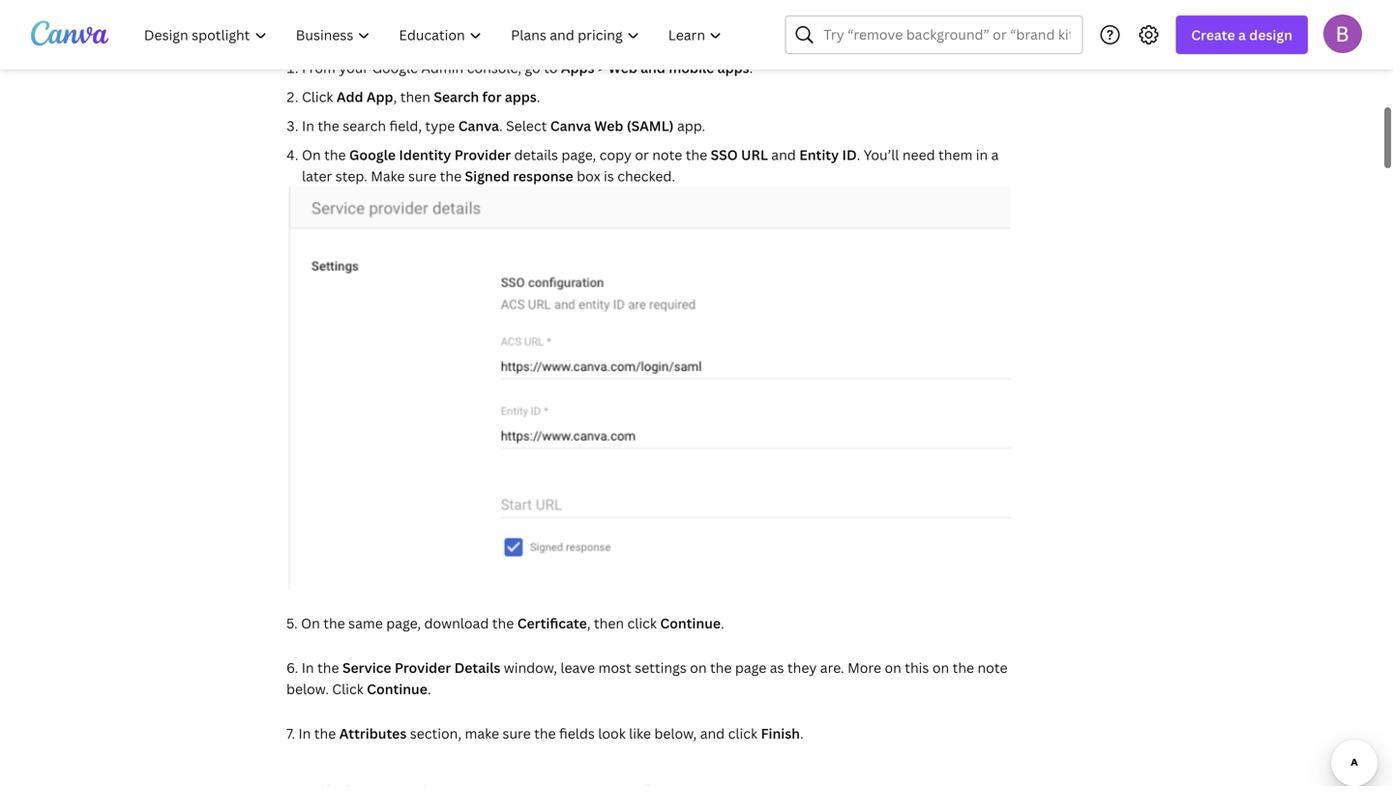 Task type: describe. For each thing, give the bounding box(es) containing it.
more
[[848, 659, 882, 677]]

Try "remove background" or "brand kit" search field
[[824, 16, 1071, 53]]

search
[[343, 117, 386, 135]]

. left select
[[499, 117, 503, 135]]

1 horizontal spatial apps
[[718, 59, 750, 77]]

section,
[[410, 725, 462, 743]]

your
[[339, 59, 369, 77]]

type
[[425, 117, 455, 135]]

add
[[337, 88, 363, 106]]

like
[[629, 725, 651, 743]]

make
[[371, 167, 405, 185]]

app
[[367, 88, 393, 106]]

7. in the attributes section, make sure the fields look like below, and click finish .
[[286, 725, 804, 743]]

finish
[[761, 725, 800, 743]]

6.
[[286, 659, 298, 677]]

the right the download
[[492, 615, 514, 633]]

. down 6. in the service provider details
[[428, 680, 431, 699]]

. inside . you'll need them in a later step. make sure the
[[857, 146, 861, 164]]

the left sso
[[686, 146, 708, 164]]

same
[[348, 615, 383, 633]]

. up window, leave most settings on the page as they are. more on this on the note below. click
[[721, 615, 724, 633]]

search
[[434, 88, 479, 106]]

most
[[598, 659, 632, 677]]

the left fields at left bottom
[[534, 725, 556, 743]]

step.
[[336, 167, 367, 185]]

settings
[[635, 659, 687, 677]]

web for (saml)
[[594, 117, 624, 135]]

0 vertical spatial and
[[641, 59, 666, 77]]

2 canva from the left
[[550, 117, 591, 135]]

0 vertical spatial in
[[302, 117, 314, 135]]

1 vertical spatial sure
[[503, 725, 531, 743]]

id
[[842, 146, 857, 164]]

1 vertical spatial continue
[[367, 680, 428, 699]]

sure inside . you'll need them in a later step. make sure the
[[408, 167, 437, 185]]

go
[[525, 59, 541, 77]]

0 vertical spatial click
[[302, 88, 333, 106]]

1 vertical spatial on
[[301, 615, 320, 633]]

provider for identity
[[455, 146, 511, 164]]

sso
[[711, 146, 738, 164]]

google for identity
[[349, 146, 396, 164]]

admin
[[421, 59, 464, 77]]

2 vertical spatial and
[[700, 725, 725, 743]]

they
[[788, 659, 817, 677]]

apps
[[561, 59, 595, 77]]

>
[[598, 59, 605, 77]]

leave
[[561, 659, 595, 677]]

below.
[[286, 680, 329, 699]]

are.
[[820, 659, 844, 677]]

0 vertical spatial ,
[[393, 88, 397, 106]]

details
[[514, 146, 558, 164]]

in for 6.
[[302, 659, 314, 677]]

0 horizontal spatial apps
[[505, 88, 537, 106]]

5.
[[286, 615, 298, 633]]

1 horizontal spatial then
[[594, 615, 624, 633]]

. down go at left
[[537, 88, 540, 106]]

them
[[939, 146, 973, 164]]

top level navigation element
[[132, 15, 739, 54]]

click add app , then search for apps .
[[302, 88, 540, 106]]

copy
[[600, 146, 632, 164]]

a inside dropdown button
[[1239, 26, 1246, 44]]

details
[[454, 659, 501, 677]]

2 horizontal spatial and
[[772, 146, 796, 164]]

create
[[1192, 26, 1235, 44]]

note inside window, leave most settings on the page as they are. more on this on the note below. click
[[978, 659, 1008, 677]]

in
[[976, 146, 988, 164]]

select
[[506, 117, 547, 135]]

continue .
[[367, 680, 431, 699]]

download
[[424, 615, 489, 633]]

checked.
[[618, 167, 676, 185]]

entity
[[800, 146, 839, 164]]

this
[[905, 659, 929, 677]]

2 on from the left
[[885, 659, 902, 677]]

5. on the same page, download the certificate , then click continue .
[[286, 615, 724, 633]]



Task type: vqa. For each thing, say whether or not it's contained in the screenshot.


Task type: locate. For each thing, give the bounding box(es) containing it.
note right the or on the top of the page
[[652, 146, 682, 164]]

from your google admin console, go to apps > web and mobile apps .
[[302, 59, 753, 77]]

signed
[[465, 167, 510, 185]]

1 vertical spatial and
[[772, 146, 796, 164]]

1 horizontal spatial provider
[[455, 146, 511, 164]]

google up app
[[372, 59, 418, 77]]

apps
[[718, 59, 750, 77], [505, 88, 537, 106]]

create a design
[[1192, 26, 1293, 44]]

3 on from the left
[[933, 659, 949, 677]]

1 vertical spatial click
[[728, 725, 758, 743]]

from
[[302, 59, 336, 77]]

0 horizontal spatial continue
[[367, 680, 428, 699]]

1 horizontal spatial canva
[[550, 117, 591, 135]]

page
[[735, 659, 767, 677]]

apps right for
[[505, 88, 537, 106]]

the up below.
[[317, 659, 339, 677]]

0 vertical spatial a
[[1239, 26, 1246, 44]]

canva up on the google identity provider details page, copy or note the sso url and entity id
[[550, 117, 591, 135]]

certificate
[[517, 615, 587, 633]]

1 horizontal spatial on
[[885, 659, 902, 677]]

0 vertical spatial sure
[[408, 167, 437, 185]]

the inside . you'll need them in a later step. make sure the
[[440, 167, 462, 185]]

apps right the mobile
[[718, 59, 750, 77]]

the right 7.
[[314, 725, 336, 743]]

0 vertical spatial on
[[302, 146, 321, 164]]

attributes
[[339, 725, 407, 743]]

0 vertical spatial then
[[400, 88, 430, 106]]

on
[[690, 659, 707, 677], [885, 659, 902, 677], [933, 659, 949, 677]]

0 vertical spatial note
[[652, 146, 682, 164]]

web up copy
[[594, 117, 624, 135]]

then
[[400, 88, 430, 106], [594, 615, 624, 633]]

0 horizontal spatial click
[[628, 615, 657, 633]]

on
[[302, 146, 321, 164], [301, 615, 320, 633]]

,
[[393, 88, 397, 106], [587, 615, 591, 633]]

create a design button
[[1176, 15, 1308, 54]]

window, leave most settings on the page as they are. more on this on the note below. click
[[286, 659, 1008, 699]]

on up later
[[302, 146, 321, 164]]

0 horizontal spatial provider
[[395, 659, 451, 677]]

window,
[[504, 659, 557, 677]]

console,
[[467, 59, 522, 77]]

you'll
[[864, 146, 899, 164]]

a left design
[[1239, 26, 1246, 44]]

service
[[342, 659, 392, 677]]

0 vertical spatial page,
[[562, 146, 596, 164]]

and right url
[[772, 146, 796, 164]]

mobile
[[669, 59, 714, 77]]

continue down 6. in the service provider details
[[367, 680, 428, 699]]

design
[[1250, 26, 1293, 44]]

is
[[604, 167, 614, 185]]

canva down for
[[458, 117, 499, 135]]

provider for service
[[395, 659, 451, 677]]

1 vertical spatial in
[[302, 659, 314, 677]]

1 vertical spatial a
[[991, 146, 999, 164]]

0 horizontal spatial a
[[991, 146, 999, 164]]

the left search
[[318, 117, 339, 135]]

page, up signed response box is checked.
[[562, 146, 596, 164]]

a inside . you'll need them in a later step. make sure the
[[991, 146, 999, 164]]

0 horizontal spatial then
[[400, 88, 430, 106]]

1 vertical spatial click
[[332, 680, 364, 699]]

0 vertical spatial click
[[628, 615, 657, 633]]

1 horizontal spatial page,
[[562, 146, 596, 164]]

.
[[750, 59, 753, 77], [537, 88, 540, 106], [499, 117, 503, 135], [857, 146, 861, 164], [721, 615, 724, 633], [428, 680, 431, 699], [800, 725, 804, 743]]

1 on from the left
[[690, 659, 707, 677]]

field,
[[390, 117, 422, 135]]

0 horizontal spatial page,
[[386, 615, 421, 633]]

the up step.
[[324, 146, 346, 164]]

2 horizontal spatial on
[[933, 659, 949, 677]]

1 vertical spatial ,
[[587, 615, 591, 633]]

note
[[652, 146, 682, 164], [978, 659, 1008, 677]]

0 vertical spatial apps
[[718, 59, 750, 77]]

sure
[[408, 167, 437, 185], [503, 725, 531, 743]]

0 horizontal spatial and
[[641, 59, 666, 77]]

0 horizontal spatial ,
[[393, 88, 397, 106]]

2 vertical spatial in
[[298, 725, 311, 743]]

app.
[[677, 117, 706, 135]]

provider up signed
[[455, 146, 511, 164]]

1 horizontal spatial a
[[1239, 26, 1246, 44]]

url
[[741, 146, 768, 164]]

look
[[598, 725, 626, 743]]

canva
[[458, 117, 499, 135], [550, 117, 591, 135]]

response
[[513, 167, 573, 185]]

the left same
[[323, 615, 345, 633]]

then up field,
[[400, 88, 430, 106]]

1 vertical spatial page,
[[386, 615, 421, 633]]

need
[[903, 146, 935, 164]]

, up leave
[[587, 615, 591, 633]]

0 vertical spatial web
[[608, 59, 637, 77]]

google for admin
[[372, 59, 418, 77]]

1 vertical spatial then
[[594, 615, 624, 633]]

on right settings
[[690, 659, 707, 677]]

click
[[302, 88, 333, 106], [332, 680, 364, 699]]

the
[[318, 117, 339, 135], [324, 146, 346, 164], [686, 146, 708, 164], [440, 167, 462, 185], [323, 615, 345, 633], [492, 615, 514, 633], [317, 659, 339, 677], [710, 659, 732, 677], [953, 659, 974, 677], [314, 725, 336, 743], [534, 725, 556, 743]]

in up later
[[302, 117, 314, 135]]

0 vertical spatial google
[[372, 59, 418, 77]]

1 horizontal spatial click
[[728, 725, 758, 743]]

click
[[628, 615, 657, 633], [728, 725, 758, 743]]

sure right make
[[503, 725, 531, 743]]

and left the mobile
[[641, 59, 666, 77]]

below,
[[654, 725, 697, 743]]

in right 6.
[[302, 659, 314, 677]]

1 vertical spatial apps
[[505, 88, 537, 106]]

google up make
[[349, 146, 396, 164]]

in the search field, type canva . select canva web (saml) app.
[[302, 117, 706, 135]]

click inside window, leave most settings on the page as they are. more on this on the note below. click
[[332, 680, 364, 699]]

and
[[641, 59, 666, 77], [772, 146, 796, 164], [700, 725, 725, 743]]

provider
[[455, 146, 511, 164], [395, 659, 451, 677]]

sure down identity
[[408, 167, 437, 185]]

0 horizontal spatial canva
[[458, 117, 499, 135]]

. left you'll
[[857, 146, 861, 164]]

1 horizontal spatial ,
[[587, 615, 591, 633]]

1 vertical spatial web
[[594, 117, 624, 135]]

make
[[465, 725, 499, 743]]

page,
[[562, 146, 596, 164], [386, 615, 421, 633]]

web right >
[[608, 59, 637, 77]]

(saml)
[[627, 117, 674, 135]]

for
[[482, 88, 502, 106]]

in for 7.
[[298, 725, 311, 743]]

google
[[372, 59, 418, 77], [349, 146, 396, 164]]

1 horizontal spatial and
[[700, 725, 725, 743]]

page, right same
[[386, 615, 421, 633]]

the left page
[[710, 659, 732, 677]]

web
[[608, 59, 637, 77], [594, 117, 624, 135]]

a
[[1239, 26, 1246, 44], [991, 146, 999, 164]]

1 horizontal spatial note
[[978, 659, 1008, 677]]

to
[[544, 59, 558, 77]]

. right the mobile
[[750, 59, 753, 77]]

1 vertical spatial provider
[[395, 659, 451, 677]]

1 canva from the left
[[458, 117, 499, 135]]

on right the this
[[933, 659, 949, 677]]

on right the "5."
[[301, 615, 320, 633]]

note right the this
[[978, 659, 1008, 677]]

a right in at the right of the page
[[991, 146, 999, 164]]

continue up settings
[[660, 615, 721, 633]]

6. in the service provider details
[[286, 659, 501, 677]]

the right the this
[[953, 659, 974, 677]]

and right below,
[[700, 725, 725, 743]]

, up field,
[[393, 88, 397, 106]]

or
[[635, 146, 649, 164]]

then up most
[[594, 615, 624, 633]]

signed response box is checked.
[[465, 167, 676, 185]]

as
[[770, 659, 784, 677]]

fields
[[559, 725, 595, 743]]

on left the this
[[885, 659, 902, 677]]

box
[[577, 167, 601, 185]]

click down service
[[332, 680, 364, 699]]

. you'll need them in a later step. make sure the
[[302, 146, 999, 185]]

later
[[302, 167, 332, 185]]

1 vertical spatial google
[[349, 146, 396, 164]]

1 horizontal spatial continue
[[660, 615, 721, 633]]

0 horizontal spatial sure
[[408, 167, 437, 185]]

click left finish
[[728, 725, 758, 743]]

1 vertical spatial note
[[978, 659, 1008, 677]]

0 vertical spatial provider
[[455, 146, 511, 164]]

. down they
[[800, 725, 804, 743]]

continue
[[660, 615, 721, 633], [367, 680, 428, 699]]

7.
[[286, 725, 295, 743]]

web for and
[[608, 59, 637, 77]]

provider up continue .
[[395, 659, 451, 677]]

1 horizontal spatial sure
[[503, 725, 531, 743]]

in right 7.
[[298, 725, 311, 743]]

click up settings
[[628, 615, 657, 633]]

bob builder image
[[1324, 14, 1362, 53]]

the down identity
[[440, 167, 462, 185]]

on the google identity provider details page, copy or note the sso url and entity id
[[302, 146, 857, 164]]

0 horizontal spatial note
[[652, 146, 682, 164]]

0 horizontal spatial on
[[690, 659, 707, 677]]

identity
[[399, 146, 451, 164]]

0 vertical spatial continue
[[660, 615, 721, 633]]

click down the from
[[302, 88, 333, 106]]

in
[[302, 117, 314, 135], [302, 659, 314, 677], [298, 725, 311, 743]]



